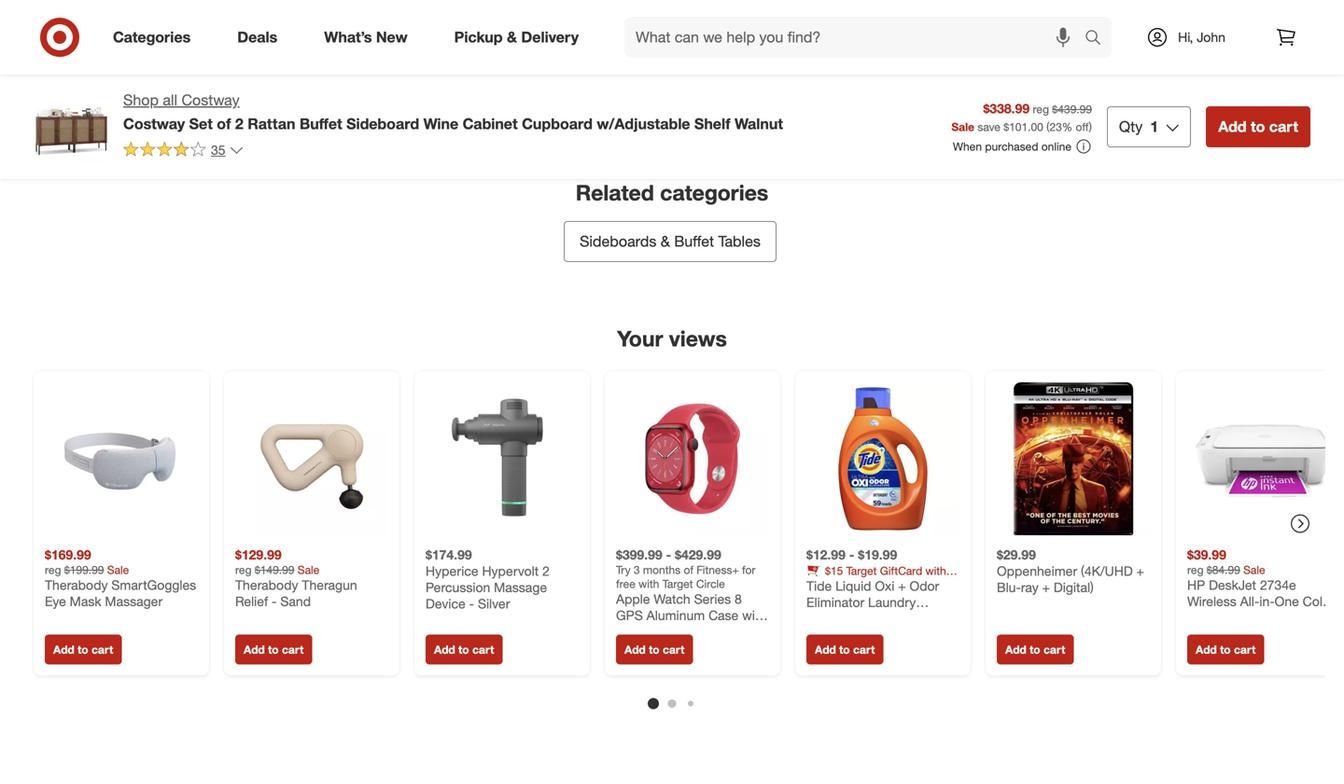 Task type: locate. For each thing, give the bounding box(es) containing it.
$149.99
[[255, 563, 294, 577]]

of left circle
[[684, 563, 694, 577]]

2 inside "view board 2" button
[[704, 18, 711, 34]]

2
[[704, 18, 711, 34], [235, 115, 243, 133], [542, 563, 550, 580]]

1 vertical spatial buffet
[[674, 233, 714, 251]]

1 horizontal spatial 2
[[542, 563, 550, 580]]

0 vertical spatial 1
[[472, 18, 479, 34]]

target up aluminum at the bottom of page
[[663, 577, 693, 591]]

cabinet
[[463, 115, 518, 133]]

free
[[616, 577, 636, 591]]

blu-
[[997, 580, 1021, 596]]

2 vertical spatial 2
[[542, 563, 550, 580]]

odor
[[910, 578, 939, 595]]

add to cart button for therabody theragun relief - sand
[[235, 635, 312, 665]]

1 horizontal spatial 1
[[1150, 118, 1159, 136]]

buffet left tables
[[674, 233, 714, 251]]

&
[[507, 28, 517, 46], [661, 233, 670, 251]]

add down "sport"
[[625, 643, 646, 657]]

- inside the '$399.99 - $429.99 try 3 months of fitness+ for free with target circle apple watch series 8 gps aluminum case with sport band'
[[666, 547, 671, 563]]

1
[[472, 18, 479, 34], [1150, 118, 1159, 136]]

$15 target giftcard with $50 home care purchase
[[807, 564, 946, 592]]

view board 1 button
[[340, 0, 541, 49]]

0 vertical spatial 2
[[704, 18, 711, 34]]

-
[[666, 547, 671, 563], [849, 547, 855, 563], [272, 594, 277, 610], [469, 596, 474, 612]]

+ right ray
[[1042, 580, 1050, 596]]

to for therabody smartgoggles eye mask massager
[[78, 643, 88, 657]]

1 vertical spatial &
[[661, 233, 670, 251]]

$129.99
[[235, 547, 282, 563]]

0 horizontal spatial &
[[507, 28, 517, 46]]

costway down shop
[[123, 115, 185, 133]]

add down device
[[434, 643, 455, 657]]

off
[[1076, 120, 1089, 134]]

reg inside $338.99 reg $439.99 sale save $ 101.00 ( 23 % off )
[[1033, 102, 1049, 116]]

add to cart button for oppenheimer (4k/uhd + blu-ray + digital)
[[997, 635, 1074, 665]]

cart for therabody smartgoggles eye mask massager
[[91, 643, 113, 657]]

therabody down the $169.99 on the left bottom of the page
[[45, 577, 108, 594]]

1 horizontal spatial therabody
[[235, 577, 298, 594]]

reg up the (
[[1033, 102, 1049, 116]]

set
[[189, 115, 213, 133]]

1 horizontal spatial view
[[633, 18, 661, 34]]

$169.99 reg $199.99 sale therabody smartgoggles eye mask massager
[[45, 547, 196, 610]]

1 vertical spatial of
[[684, 563, 694, 577]]

3 inside button
[[670, 75, 678, 93]]

series
[[694, 591, 731, 608]]

sideboard
[[346, 115, 419, 133]]

therabody for -
[[235, 577, 298, 594]]

- left the 'sand'
[[272, 594, 277, 610]]

$19.99
[[858, 547, 897, 563]]

0 horizontal spatial board
[[433, 18, 469, 34]]

target inside $15 target giftcard with $50 home care purchase
[[846, 564, 877, 578]]

1 vertical spatial costway
[[123, 115, 185, 133]]

reg left '$199.99'
[[45, 563, 61, 577]]

sale up when
[[952, 120, 975, 134]]

0 horizontal spatial of
[[217, 115, 231, 133]]

circle
[[696, 577, 725, 591]]

1 vertical spatial 2
[[235, 115, 243, 133]]

$50
[[807, 578, 825, 592]]

shelf
[[694, 115, 731, 133]]

2 horizontal spatial with
[[926, 564, 946, 578]]

with inside $15 target giftcard with $50 home care purchase
[[926, 564, 946, 578]]

$39.99
[[1187, 547, 1227, 563]]

1 view from the left
[[402, 18, 429, 34]]

your
[[617, 326, 663, 352]]

deals
[[237, 28, 277, 46]]

online
[[1042, 140, 1072, 154]]

detergent
[[807, 611, 865, 627]]

with right 'giftcard' at the bottom right
[[926, 564, 946, 578]]

add to cart for therabody smartgoggles eye mask massager
[[53, 643, 113, 657]]

add down relief
[[244, 643, 265, 657]]

(4k/uhd
[[1081, 563, 1133, 580]]

)
[[1089, 120, 1092, 134]]

view for view board 1
[[402, 18, 429, 34]]

add down john
[[1218, 118, 1247, 136]]

& right pickup
[[507, 28, 517, 46]]

cart for therabody theragun relief - sand
[[282, 643, 304, 657]]

sale for smartgoggles
[[107, 563, 129, 577]]

1 horizontal spatial &
[[661, 233, 670, 251]]

search
[[1076, 30, 1121, 48]]

categories link
[[97, 17, 214, 58]]

hi,
[[1178, 29, 1193, 45]]

1 horizontal spatial 3
[[670, 75, 678, 93]]

giftcard
[[880, 564, 923, 578]]

sale inside $338.99 reg $439.99 sale save $ 101.00 ( 23 % off )
[[952, 120, 975, 134]]

0 horizontal spatial 3
[[634, 563, 640, 577]]

2 view from the left
[[633, 18, 661, 34]]

add for oppenheimer (4k/uhd + blu-ray + digital)
[[1005, 643, 1027, 657]]

0 vertical spatial of
[[217, 115, 231, 133]]

what's new
[[324, 28, 408, 46]]

add down blu-
[[1005, 643, 1027, 657]]

apple watch series 8 gps aluminum case with sport band image
[[616, 383, 769, 536]]

cart for hyperice hypervolt 2 percussion massage device - silver
[[472, 643, 494, 657]]

sale right the "$84.99"
[[1244, 563, 1266, 577]]

cart for apple watch series 8 gps aluminum case with sport band
[[663, 643, 685, 657]]

add down detergent
[[815, 643, 836, 657]]

rattan
[[248, 115, 295, 133]]

reg inside $129.99 reg $149.99 sale therabody theragun relief - sand
[[235, 563, 252, 577]]

aluminum
[[647, 608, 705, 624]]

$15
[[825, 564, 843, 578]]

new
[[376, 28, 408, 46]]

0 vertical spatial costway
[[182, 91, 240, 109]]

2 inside shop all costway costway set of 2 rattan buffet sideboard wine cabinet cupboard w/adjustable shelf walnut
[[235, 115, 243, 133]]

2 board from the left
[[665, 18, 700, 34]]

- right the $399.99 on the bottom left of page
[[666, 547, 671, 563]]

costway up set
[[182, 91, 240, 109]]

to for hyperice hypervolt 2 percussion massage device - silver
[[458, 643, 469, 657]]

sport
[[616, 624, 649, 640]]

+ inside tide liquid oxi + odor eliminator laundry detergent
[[898, 578, 906, 595]]

john
[[1197, 29, 1226, 45]]

- left silver
[[469, 596, 474, 612]]

therabody inside $169.99 reg $199.99 sale therabody smartgoggles eye mask massager
[[45, 577, 108, 594]]

sale
[[952, 120, 975, 134], [107, 563, 129, 577], [298, 563, 320, 577], [1244, 563, 1266, 577]]

of right set
[[217, 115, 231, 133]]

2 horizontal spatial +
[[1137, 563, 1145, 580]]

sale right the $149.99
[[298, 563, 320, 577]]

with right free
[[639, 577, 659, 591]]

$199.99
[[64, 563, 104, 577]]

& right sideboards
[[661, 233, 670, 251]]

3 right try
[[634, 563, 640, 577]]

0 vertical spatial 3
[[670, 75, 678, 93]]

all
[[163, 91, 177, 109]]

- inside $129.99 reg $149.99 sale therabody theragun relief - sand
[[272, 594, 277, 610]]

1 horizontal spatial target
[[846, 564, 877, 578]]

try
[[616, 563, 631, 577]]

cart for oppenheimer (4k/uhd + blu-ray + digital)
[[1044, 643, 1066, 657]]

$439.99
[[1052, 102, 1092, 116]]

& inside sideboards & buffet tables link
[[661, 233, 670, 251]]

add down the "$84.99"
[[1196, 643, 1217, 657]]

save
[[978, 120, 1001, 134]]

add
[[1218, 118, 1247, 136], [53, 643, 74, 657], [244, 643, 265, 657], [434, 643, 455, 657], [625, 643, 646, 657], [815, 643, 836, 657], [1005, 643, 1027, 657], [1196, 643, 1217, 657]]

sale right '$199.99'
[[107, 563, 129, 577]]

2 right hypervolt
[[542, 563, 550, 580]]

qty 1
[[1119, 118, 1159, 136]]

reg left the $149.99
[[235, 563, 252, 577]]

to for tide liquid oxi + odor eliminator laundry detergent
[[839, 643, 850, 657]]

2 up more
[[704, 18, 711, 34]]

cart for tide liquid oxi + odor eliminator laundry detergent
[[853, 643, 875, 657]]

hyperice
[[426, 563, 479, 580]]

board
[[433, 18, 469, 34], [665, 18, 700, 34]]

board for 2
[[665, 18, 700, 34]]

add to cart button
[[1206, 106, 1311, 148], [45, 635, 122, 665], [235, 635, 312, 665], [426, 635, 503, 665], [616, 635, 693, 665], [807, 635, 883, 665], [997, 635, 1074, 665], [1187, 635, 1264, 665]]

of inside shop all costway costway set of 2 rattan buffet sideboard wine cabinet cupboard w/adjustable shelf walnut
[[217, 115, 231, 133]]

buffet right rattan at left top
[[300, 115, 342, 133]]

add to cart for therabody theragun relief - sand
[[244, 643, 304, 657]]

with
[[926, 564, 946, 578], [639, 577, 659, 591], [742, 608, 766, 624]]

1 therabody from the left
[[45, 577, 108, 594]]

add to cart button for apple watch series 8 gps aluminum case with sport band
[[616, 635, 693, 665]]

target down $12.99 - $19.99 at the right bottom of page
[[846, 564, 877, 578]]

0 horizontal spatial 2
[[235, 115, 243, 133]]

oppenheimer (4k/uhd + blu-ray + digital) image
[[997, 383, 1150, 536]]

deals link
[[221, 17, 301, 58]]

pickup & delivery
[[454, 28, 579, 46]]

ray
[[1021, 580, 1039, 596]]

add to cart button for hyperice hypervolt 2 percussion massage device - silver
[[426, 635, 503, 665]]

buffet
[[300, 115, 342, 133], [674, 233, 714, 251]]

0 vertical spatial &
[[507, 28, 517, 46]]

2 left rattan at left top
[[235, 115, 243, 133]]

therabody inside $129.99 reg $149.99 sale therabody theragun relief - sand
[[235, 577, 298, 594]]

1 board from the left
[[433, 18, 469, 34]]

reg inside $39.99 reg $84.99 sale
[[1187, 563, 1204, 577]]

reg left the "$84.99"
[[1187, 563, 1204, 577]]

- left $19.99
[[849, 547, 855, 563]]

therabody
[[45, 577, 108, 594], [235, 577, 298, 594]]

1 horizontal spatial board
[[665, 18, 700, 34]]

add for therabody theragun relief - sand
[[244, 643, 265, 657]]

2 horizontal spatial 2
[[704, 18, 711, 34]]

reg inside $169.99 reg $199.99 sale therabody smartgoggles eye mask massager
[[45, 563, 61, 577]]

1 horizontal spatial of
[[684, 563, 694, 577]]

0 horizontal spatial +
[[898, 578, 906, 595]]

sale inside $129.99 reg $149.99 sale therabody theragun relief - sand
[[298, 563, 320, 577]]

1 horizontal spatial buffet
[[674, 233, 714, 251]]

$399.99 - $429.99 try 3 months of fitness+ for free with target circle apple watch series 8 gps aluminum case with sport band
[[616, 547, 766, 640]]

therabody down "$129.99"
[[235, 577, 298, 594]]

1 vertical spatial 3
[[634, 563, 640, 577]]

3 left more
[[670, 75, 678, 93]]

& inside pickup & delivery link
[[507, 28, 517, 46]]

0 horizontal spatial target
[[663, 577, 693, 591]]

sale inside $169.99 reg $199.99 sale therabody smartgoggles eye mask massager
[[107, 563, 129, 577]]

0 horizontal spatial buffet
[[300, 115, 342, 133]]

3
[[670, 75, 678, 93], [634, 563, 640, 577]]

search button
[[1076, 17, 1121, 62]]

sale for $
[[952, 120, 975, 134]]

sideboards
[[580, 233, 657, 251]]

board right the new
[[433, 18, 469, 34]]

with right 8
[[742, 608, 766, 624]]

board up "show 3 more"
[[665, 18, 700, 34]]

0 horizontal spatial view
[[402, 18, 429, 34]]

target inside the '$399.99 - $429.99 try 3 months of fitness+ for free with target circle apple watch series 8 gps aluminum case with sport band'
[[663, 577, 693, 591]]

board for 1
[[433, 18, 469, 34]]

0 vertical spatial buffet
[[300, 115, 342, 133]]

tide
[[807, 578, 832, 595]]

target
[[846, 564, 877, 578], [663, 577, 693, 591]]

+ right (4k/uhd
[[1137, 563, 1145, 580]]

smartgoggles
[[111, 577, 196, 594]]

hyperice hypervolt 2 percussion massage device - silver image
[[426, 383, 579, 536]]

sideboards & buffet tables link
[[564, 221, 777, 263]]

- inside $174.99 hyperice hypervolt 2 percussion massage device - silver
[[469, 596, 474, 612]]

tables
[[718, 233, 761, 251]]

band
[[653, 624, 684, 640]]

+ right oxi
[[898, 578, 906, 595]]

0 horizontal spatial 1
[[472, 18, 479, 34]]

0 horizontal spatial therabody
[[45, 577, 108, 594]]

add down eye
[[53, 643, 74, 657]]

to for therabody theragun relief - sand
[[268, 643, 279, 657]]

therabody theragun relief - sand image
[[235, 383, 388, 536]]

2 therabody from the left
[[235, 577, 298, 594]]



Task type: describe. For each thing, give the bounding box(es) containing it.
eliminator
[[807, 595, 865, 611]]

35 link
[[123, 141, 244, 162]]

purchased
[[985, 140, 1039, 154]]

show
[[628, 75, 665, 93]]

0 horizontal spatial with
[[639, 577, 659, 591]]

1 vertical spatial 1
[[1150, 118, 1159, 136]]

23
[[1050, 120, 1062, 134]]

$
[[1004, 120, 1009, 134]]

apple
[[616, 591, 650, 608]]

show 3 more
[[628, 75, 716, 93]]

35
[[211, 142, 226, 158]]

+ for (4k/uhd
[[1137, 563, 1145, 580]]

view board 1
[[402, 18, 479, 34]]

(
[[1047, 120, 1050, 134]]

& for delivery
[[507, 28, 517, 46]]

pickup
[[454, 28, 503, 46]]

w/adjustable
[[597, 115, 690, 133]]

hp deskjet 2734e wireless all-in-one color printer scanner copier with instant ink and hp+ (26k72a) image
[[1187, 383, 1341, 536]]

add to cart for hyperice hypervolt 2 percussion massage device - silver
[[434, 643, 494, 657]]

image of costway set of 2 rattan buffet sideboard wine cabinet cupboard w/adjustable shelf walnut image
[[34, 90, 108, 164]]

add for apple watch series 8 gps aluminum case with sport band
[[625, 643, 646, 657]]

cupboard
[[522, 115, 593, 133]]

8
[[735, 591, 742, 608]]

hi, john
[[1178, 29, 1226, 45]]

to for apple watch series 8 gps aluminum case with sport band
[[649, 643, 660, 657]]

fitness+
[[697, 563, 739, 577]]

silver
[[478, 596, 510, 612]]

to for oppenheimer (4k/uhd + blu-ray + digital)
[[1030, 643, 1041, 657]]

therabody smartgoggles eye mask massager image
[[45, 383, 198, 536]]

$169.99
[[45, 547, 91, 563]]

hypervolt
[[482, 563, 539, 580]]

therabody for mask
[[45, 577, 108, 594]]

massager
[[105, 594, 163, 610]]

percussion
[[426, 580, 490, 596]]

$29.99
[[997, 547, 1036, 563]]

of inside the '$399.99 - $429.99 try 3 months of fitness+ for free with target circle apple watch series 8 gps aluminum case with sport band'
[[684, 563, 694, 577]]

$174.99
[[426, 547, 472, 563]]

reg for $129.99
[[235, 563, 252, 577]]

delivery
[[521, 28, 579, 46]]

more
[[682, 75, 716, 93]]

gps
[[616, 608, 643, 624]]

3 inside the '$399.99 - $429.99 try 3 months of fitness+ for free with target circle apple watch series 8 gps aluminum case with sport band'
[[634, 563, 640, 577]]

What can we help you find? suggestions appear below search field
[[625, 17, 1089, 58]]

purchase
[[884, 578, 931, 592]]

1 inside button
[[472, 18, 479, 34]]

add for hyperice hypervolt 2 percussion massage device - silver
[[434, 643, 455, 657]]

$174.99 hyperice hypervolt 2 percussion massage device - silver
[[426, 547, 550, 612]]

related categories
[[576, 180, 769, 206]]

$12.99 - $19.99
[[807, 547, 897, 563]]

2 inside $174.99 hyperice hypervolt 2 percussion massage device - silver
[[542, 563, 550, 580]]

categories
[[113, 28, 191, 46]]

your views
[[617, 326, 727, 352]]

$129.99 reg $149.99 sale therabody theragun relief - sand
[[235, 547, 357, 610]]

care
[[859, 578, 881, 592]]

tide liquid oxi + odor eliminator laundry detergent image
[[807, 383, 960, 536]]

$29.99 oppenheimer (4k/uhd + blu-ray + digital)
[[997, 547, 1145, 596]]

buffet inside shop all costway costway set of 2 rattan buffet sideboard wine cabinet cupboard w/adjustable shelf walnut
[[300, 115, 342, 133]]

relief
[[235, 594, 268, 610]]

$399.99
[[616, 547, 663, 563]]

related
[[576, 180, 654, 206]]

for
[[742, 563, 756, 577]]

home
[[828, 578, 856, 592]]

101.00
[[1009, 120, 1044, 134]]

add to cart button for tide liquid oxi + odor eliminator laundry detergent
[[807, 635, 883, 665]]

$39.99 reg $84.99 sale
[[1187, 547, 1266, 577]]

theragun
[[302, 577, 357, 594]]

add to cart for tide liquid oxi + odor eliminator laundry detergent
[[815, 643, 875, 657]]

& for buffet
[[661, 233, 670, 251]]

laundry
[[868, 595, 916, 611]]

add for tide liquid oxi + odor eliminator laundry detergent
[[815, 643, 836, 657]]

when purchased online
[[953, 140, 1072, 154]]

view for view board 2
[[633, 18, 661, 34]]

sale inside $39.99 reg $84.99 sale
[[1244, 563, 1266, 577]]

add to cart for oppenheimer (4k/uhd + blu-ray + digital)
[[1005, 643, 1066, 657]]

categories
[[660, 180, 769, 206]]

show 3 more button
[[616, 64, 729, 105]]

add for therabody smartgoggles eye mask massager
[[53, 643, 74, 657]]

case
[[709, 608, 739, 624]]

qty
[[1119, 118, 1143, 136]]

$338.99
[[983, 100, 1030, 117]]

add to cart for apple watch series 8 gps aluminum case with sport band
[[625, 643, 685, 657]]

sand
[[280, 594, 311, 610]]

view board 2
[[633, 18, 711, 34]]

reg for $338.99
[[1033, 102, 1049, 116]]

$338.99 reg $439.99 sale save $ 101.00 ( 23 % off )
[[952, 100, 1092, 134]]

views
[[669, 326, 727, 352]]

sale for theragun
[[298, 563, 320, 577]]

1 horizontal spatial +
[[1042, 580, 1050, 596]]

1 horizontal spatial with
[[742, 608, 766, 624]]

tide liquid oxi + odor eliminator laundry detergent
[[807, 578, 939, 627]]

add to cart button for therabody smartgoggles eye mask massager
[[45, 635, 122, 665]]

when
[[953, 140, 982, 154]]

shop all costway costway set of 2 rattan buffet sideboard wine cabinet cupboard w/adjustable shelf walnut
[[123, 91, 783, 133]]

%
[[1062, 120, 1073, 134]]

+ for oxi
[[898, 578, 906, 595]]

sideboards & buffet tables
[[580, 233, 761, 251]]

what's new link
[[308, 17, 431, 58]]

$429.99
[[675, 547, 721, 563]]

$84.99
[[1207, 563, 1240, 577]]

mask
[[70, 594, 101, 610]]

$12.99
[[807, 547, 846, 563]]

reg for $39.99
[[1187, 563, 1204, 577]]

view board 2 button
[[571, 0, 773, 49]]

what's
[[324, 28, 372, 46]]

shop
[[123, 91, 159, 109]]

walnut
[[735, 115, 783, 133]]

reg for $169.99
[[45, 563, 61, 577]]



Task type: vqa. For each thing, say whether or not it's contained in the screenshot.
the leftmost RELOADABLE
no



